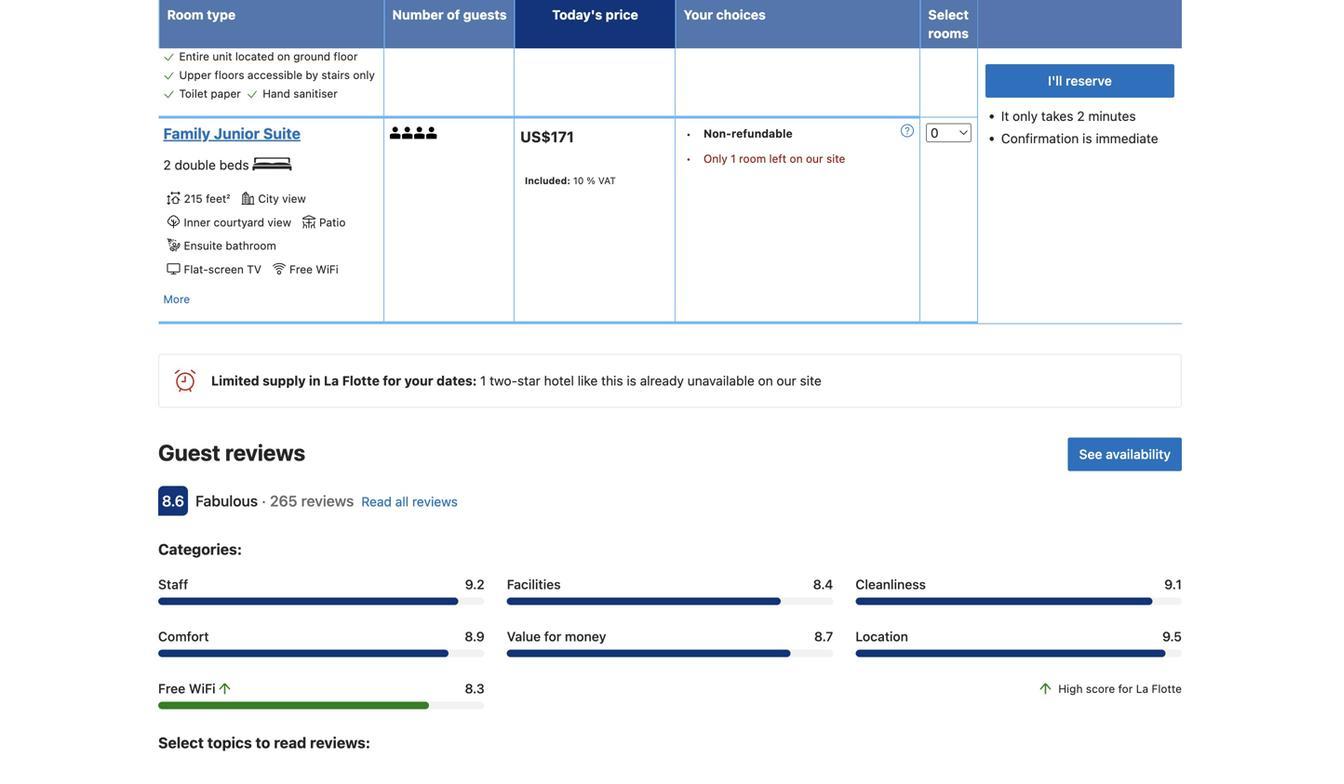 Task type: locate. For each thing, give the bounding box(es) containing it.
8.9
[[465, 630, 485, 645]]

fabulous · 265 reviews
[[196, 493, 354, 510]]

1 vertical spatial •
[[686, 152, 692, 165]]

0 horizontal spatial select
[[158, 735, 204, 753]]

refundable
[[732, 127, 793, 140]]

1 horizontal spatial select
[[929, 7, 969, 22]]

on
[[277, 50, 290, 63], [790, 152, 803, 165], [759, 374, 774, 389]]

0 vertical spatial la
[[324, 374, 339, 389]]

• left non-
[[686, 127, 692, 141]]

select rooms
[[929, 7, 969, 41]]

0 horizontal spatial only
[[353, 68, 375, 82]]

room
[[740, 152, 767, 165]]

room type
[[167, 7, 236, 22]]

1 vertical spatial only
[[1013, 108, 1038, 124]]

family junior suite link
[[163, 124, 373, 143]]

hotel
[[544, 374, 574, 389]]

8.3
[[465, 682, 485, 697]]

0 vertical spatial wifi
[[316, 263, 339, 276]]

2 occupancy image from the left
[[426, 127, 438, 139]]

1 horizontal spatial our
[[806, 152, 824, 165]]

occupancy image
[[390, 127, 402, 139], [426, 127, 438, 139]]

select left topics
[[158, 735, 204, 753]]

value for money 8.7 meter
[[507, 651, 834, 658]]

view down city view
[[268, 216, 292, 229]]

1 vertical spatial free wifi
[[158, 682, 216, 697]]

2 vertical spatial for
[[1119, 683, 1134, 696]]

0 horizontal spatial free wifi
[[158, 682, 216, 697]]

by
[[306, 68, 318, 82]]

left
[[770, 152, 787, 165]]

2 • from the top
[[686, 152, 692, 165]]

la for in
[[324, 374, 339, 389]]

our right left
[[806, 152, 824, 165]]

room
[[167, 7, 204, 22]]

0 vertical spatial view
[[282, 192, 306, 205]]

facilities 8.4 meter
[[507, 598, 834, 606]]

reviews
[[225, 440, 306, 466], [301, 493, 354, 510], [412, 495, 458, 510]]

0 horizontal spatial occupancy image
[[390, 127, 402, 139]]

is
[[1083, 131, 1093, 146], [627, 374, 637, 389]]

service
[[229, 13, 267, 26]]

1 horizontal spatial free wifi
[[290, 263, 339, 276]]

only down floor
[[353, 68, 375, 82]]

more link
[[163, 290, 190, 309]]

occupancy image
[[402, 127, 414, 139], [414, 127, 426, 139]]

staff
[[158, 577, 188, 593]]

la right the score
[[1137, 683, 1149, 696]]

more details on meals and payment options image
[[901, 124, 914, 137]]

1 vertical spatial free
[[158, 682, 186, 697]]

junior
[[214, 125, 260, 143]]

scored 8.6 element
[[158, 487, 188, 516]]

1 • from the top
[[686, 127, 692, 141]]

0 vertical spatial our
[[806, 152, 824, 165]]

0 vertical spatial free wifi
[[290, 263, 339, 276]]

only right it
[[1013, 108, 1038, 124]]

0 vertical spatial 1
[[731, 152, 736, 165]]

reviews up ·
[[225, 440, 306, 466]]

is right this
[[627, 374, 637, 389]]

on up upper floors accessible by stairs only
[[277, 50, 290, 63]]

0 vertical spatial on
[[277, 50, 290, 63]]

is down minutes
[[1083, 131, 1093, 146]]

• for non-refundable
[[686, 127, 692, 141]]

two-
[[490, 374, 518, 389]]

unit
[[213, 50, 232, 63]]

guest reviews
[[158, 440, 306, 466]]

1 horizontal spatial on
[[759, 374, 774, 389]]

for left your
[[383, 374, 401, 389]]

1 horizontal spatial wifi
[[316, 263, 339, 276]]

free wifi down comfort
[[158, 682, 216, 697]]

floors
[[215, 68, 245, 82]]

0 horizontal spatial flotte
[[342, 374, 380, 389]]

courtyard
[[214, 216, 265, 229]]

0 horizontal spatial is
[[627, 374, 637, 389]]

site right left
[[827, 152, 846, 165]]

stairs
[[322, 68, 350, 82]]

only inside it only takes 2 minutes confirmation is immediate
[[1013, 108, 1038, 124]]

only
[[353, 68, 375, 82], [1013, 108, 1038, 124]]

9.5
[[1163, 630, 1183, 645]]

see availability button
[[1069, 438, 1183, 472]]

it only takes 2 minutes confirmation is immediate
[[1002, 108, 1159, 146]]

number
[[392, 7, 444, 22]]

la
[[324, 374, 339, 389], [1137, 683, 1149, 696]]

0 horizontal spatial la
[[324, 374, 339, 389]]

select
[[929, 7, 969, 22], [158, 735, 204, 753]]

free down comfort
[[158, 682, 186, 697]]

flotte right in at left
[[342, 374, 380, 389]]

entire
[[179, 50, 210, 63]]

city view
[[258, 192, 306, 205]]

0 horizontal spatial site
[[800, 374, 822, 389]]

2 right takes
[[1078, 108, 1085, 124]]

0 horizontal spatial 1
[[480, 374, 486, 389]]

star
[[518, 374, 541, 389]]

view
[[282, 192, 306, 205], [268, 216, 292, 229]]

free wifi 8.3 meter
[[158, 703, 485, 710]]

• left only
[[686, 152, 692, 165]]

0 horizontal spatial wifi
[[189, 682, 216, 697]]

price
[[606, 7, 639, 22]]

1 horizontal spatial is
[[1083, 131, 1093, 146]]

1 occupancy image from the left
[[390, 127, 402, 139]]

1 vertical spatial select
[[158, 735, 204, 753]]

for right the score
[[1119, 683, 1134, 696]]

only 1 room left on our site
[[704, 152, 846, 165]]

0 vertical spatial for
[[383, 374, 401, 389]]

included:
[[525, 175, 571, 186]]

tv
[[247, 263, 262, 276]]

our right unavailable on the right
[[777, 374, 797, 389]]

·
[[262, 493, 266, 510]]

1 right only
[[731, 152, 736, 165]]

1 vertical spatial flotte
[[1152, 683, 1183, 696]]

screen
[[208, 263, 244, 276]]

9.2
[[465, 577, 485, 593]]

2 vertical spatial on
[[759, 374, 774, 389]]

select up the rooms
[[929, 7, 969, 22]]

site right unavailable on the right
[[800, 374, 822, 389]]

la right in at left
[[324, 374, 339, 389]]

on right left
[[790, 152, 803, 165]]

1 vertical spatial la
[[1137, 683, 1149, 696]]

0 vertical spatial only
[[353, 68, 375, 82]]

0 vertical spatial select
[[929, 7, 969, 22]]

9.1
[[1165, 577, 1183, 593]]

wifi down comfort
[[189, 682, 216, 697]]

reviews:
[[310, 735, 371, 753]]

i'll reserve
[[1049, 73, 1113, 88]]

family
[[163, 125, 210, 143]]

flotte down 9.5
[[1152, 683, 1183, 696]]

is inside it only takes 2 minutes confirmation is immediate
[[1083, 131, 1093, 146]]

availability
[[1107, 447, 1171, 462]]

0 vertical spatial •
[[686, 127, 692, 141]]

2 horizontal spatial on
[[790, 152, 803, 165]]

rooms
[[929, 26, 969, 41]]

0 vertical spatial site
[[827, 152, 846, 165]]

see availability
[[1080, 447, 1171, 462]]

215
[[184, 192, 203, 205]]

takes
[[1042, 108, 1074, 124]]

1 horizontal spatial only
[[1013, 108, 1038, 124]]

2 left double
[[163, 157, 171, 173]]

ensuite bathroom
[[184, 240, 276, 253]]

la for for
[[1137, 683, 1149, 696]]

1 vertical spatial our
[[777, 374, 797, 389]]

1 vertical spatial 1
[[480, 374, 486, 389]]

1 left two-
[[480, 374, 486, 389]]

for right the value
[[545, 630, 562, 645]]

minutes
[[1089, 108, 1137, 124]]

0 vertical spatial flotte
[[342, 374, 380, 389]]

8.7
[[815, 630, 834, 645]]

high score for la flotte
[[1059, 683, 1183, 696]]

0 vertical spatial is
[[1083, 131, 1093, 146]]

1 horizontal spatial la
[[1137, 683, 1149, 696]]

vat
[[599, 175, 616, 186]]

1 horizontal spatial flotte
[[1152, 683, 1183, 696]]

free right tv at top
[[290, 263, 313, 276]]

1 horizontal spatial 2
[[1078, 108, 1085, 124]]

1 occupancy image from the left
[[402, 127, 414, 139]]

view right the city
[[282, 192, 306, 205]]

suite
[[263, 125, 301, 143]]

free wifi down patio
[[290, 263, 339, 276]]

dates:
[[437, 374, 477, 389]]

wifi down patio
[[316, 263, 339, 276]]

0 vertical spatial free
[[290, 263, 313, 276]]

1 horizontal spatial for
[[545, 630, 562, 645]]

on right unavailable on the right
[[759, 374, 774, 389]]

1 horizontal spatial occupancy image
[[426, 127, 438, 139]]

1 horizontal spatial site
[[827, 152, 846, 165]]

2 horizontal spatial for
[[1119, 683, 1134, 696]]

1 horizontal spatial free
[[290, 263, 313, 276]]

0 horizontal spatial free
[[158, 682, 186, 697]]

more
[[163, 293, 190, 306]]

0 horizontal spatial 2
[[163, 157, 171, 173]]

0 vertical spatial 2
[[1078, 108, 1085, 124]]

wake-up service
[[179, 13, 267, 26]]

free wifi
[[290, 263, 339, 276], [158, 682, 216, 697]]

1 vertical spatial view
[[268, 216, 292, 229]]

1 vertical spatial site
[[800, 374, 822, 389]]

reviews right 265 at the left bottom of page
[[301, 493, 354, 510]]

guests
[[464, 7, 507, 22]]

2
[[1078, 108, 1085, 124], [163, 157, 171, 173]]



Task type: describe. For each thing, give the bounding box(es) containing it.
of
[[447, 7, 460, 22]]

8.6
[[162, 493, 184, 510]]

family junior suite
[[163, 125, 301, 143]]

us$171
[[521, 128, 574, 146]]

1 vertical spatial wifi
[[189, 682, 216, 697]]

1 vertical spatial for
[[545, 630, 562, 645]]

hand
[[263, 87, 290, 100]]

0 horizontal spatial for
[[383, 374, 401, 389]]

this
[[602, 374, 624, 389]]

in
[[309, 374, 321, 389]]

city
[[258, 192, 279, 205]]

8.4
[[814, 577, 834, 593]]

ground
[[294, 50, 331, 63]]

%
[[587, 175, 596, 186]]

floor
[[334, 50, 358, 63]]

double
[[175, 157, 216, 173]]

feet²
[[206, 192, 230, 205]]

review categories element
[[158, 539, 242, 561]]

1 horizontal spatial 1
[[731, 152, 736, 165]]

all
[[396, 495, 409, 510]]

inner courtyard view
[[184, 216, 292, 229]]

beds
[[219, 157, 249, 173]]

it
[[1002, 108, 1010, 124]]

toilet paper
[[179, 87, 241, 100]]

2 double beds
[[163, 157, 253, 173]]

confirmation
[[1002, 131, 1080, 146]]

like
[[578, 374, 598, 389]]

cleanliness
[[856, 577, 927, 593]]

flat-screen tv
[[184, 263, 262, 276]]

sanitiser
[[294, 87, 338, 100]]

guest
[[158, 440, 221, 466]]

limited supply in la flotte for your dates: 1 two-star hotel like this is already unavailable on our site
[[211, 374, 822, 389]]

265
[[270, 493, 298, 510]]

2 occupancy image from the left
[[414, 127, 426, 139]]

flotte for for
[[1152, 683, 1183, 696]]

located
[[235, 50, 274, 63]]

2 inside it only takes 2 minutes confirmation is immediate
[[1078, 108, 1085, 124]]

your
[[684, 7, 713, 22]]

up
[[213, 13, 226, 26]]

flotte for in
[[342, 374, 380, 389]]

topics
[[207, 735, 252, 753]]

patio
[[319, 216, 346, 229]]

0 horizontal spatial on
[[277, 50, 290, 63]]

immediate
[[1096, 131, 1159, 146]]

select for select rooms
[[929, 7, 969, 22]]

location 9.5 meter
[[856, 651, 1183, 658]]

comfort 8.9 meter
[[158, 651, 485, 658]]

included: 10 % vat
[[525, 175, 616, 186]]

unavailable
[[688, 374, 755, 389]]

money
[[565, 630, 607, 645]]

type
[[207, 7, 236, 22]]

score
[[1087, 683, 1116, 696]]

to
[[256, 735, 270, 753]]

your choices
[[684, 7, 766, 22]]

facilities
[[507, 577, 561, 593]]

i'll reserve button
[[986, 64, 1175, 98]]

accessible
[[248, 68, 303, 82]]

today's
[[553, 7, 603, 22]]

your
[[405, 374, 434, 389]]

non-refundable
[[704, 127, 793, 140]]

guest reviews element
[[158, 438, 1061, 468]]

high
[[1059, 683, 1083, 696]]

flat-
[[184, 263, 208, 276]]

ensuite
[[184, 240, 223, 253]]

categories:
[[158, 541, 242, 559]]

1 vertical spatial 2
[[163, 157, 171, 173]]

supply
[[263, 374, 306, 389]]

• for only 1 room left on our site
[[686, 152, 692, 165]]

cleanliness 9.1 meter
[[856, 598, 1183, 606]]

staff 9.2 meter
[[158, 598, 485, 606]]

reviews right all
[[412, 495, 458, 510]]

upper
[[179, 68, 212, 82]]

rated fabulous element
[[196, 493, 258, 510]]

value for money
[[507, 630, 607, 645]]

toilet
[[179, 87, 208, 100]]

location
[[856, 630, 909, 645]]

1 vertical spatial on
[[790, 152, 803, 165]]

select for select topics to read reviews:
[[158, 735, 204, 753]]

inner
[[184, 216, 211, 229]]

1 vertical spatial is
[[627, 374, 637, 389]]

see
[[1080, 447, 1103, 462]]

today's price
[[553, 7, 639, 22]]

upper floors accessible by stairs only
[[179, 68, 375, 82]]

fabulous
[[196, 493, 258, 510]]

comfort
[[158, 630, 209, 645]]

only
[[704, 152, 728, 165]]

limited
[[211, 374, 259, 389]]

already
[[640, 374, 684, 389]]

paper
[[211, 87, 241, 100]]

0 horizontal spatial our
[[777, 374, 797, 389]]

number of guests
[[392, 7, 507, 22]]

choices
[[717, 7, 766, 22]]

read
[[274, 735, 307, 753]]

10
[[574, 175, 584, 186]]

entire unit located on ground floor
[[179, 50, 358, 63]]



Task type: vqa. For each thing, say whether or not it's contained in the screenshot.
• to the bottom
yes



